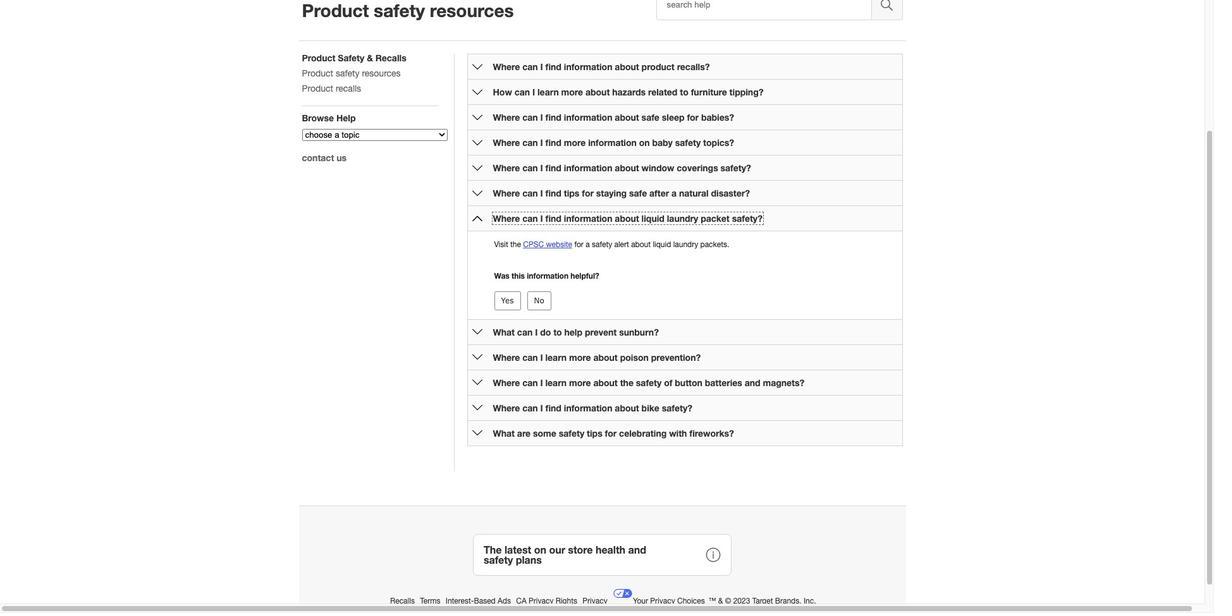 Task type: describe. For each thing, give the bounding box(es) containing it.
can for where can i find information about window coverings safety?
[[522, 163, 538, 173]]

where for where can i find information about bike safety?
[[493, 403, 520, 414]]

some
[[533, 428, 556, 439]]

where can i learn more about poison prevention? link
[[493, 352, 701, 363]]

browse
[[302, 113, 334, 123]]

find for where can i find information about safe sleep for babies?
[[545, 112, 562, 123]]

learn for where can i learn more about poison prevention?
[[545, 352, 567, 363]]

find for where can i find information about window coverings safety?
[[545, 163, 562, 173]]

about for the
[[593, 378, 618, 388]]

contact us link
[[302, 152, 347, 163]]

cpsc
[[523, 240, 544, 249]]

information down "where can i find information about safe sleep for babies?"
[[588, 137, 637, 148]]

where can i find information about bike safety?
[[493, 403, 693, 414]]

for right sleep
[[687, 112, 699, 123]]

circle arrow e image for where can i find information about window coverings safety?
[[472, 163, 482, 173]]

where can i find more information on baby safety topics?
[[493, 137, 734, 148]]

learn for how can i learn more about hazards related to furniture tipping?
[[538, 87, 559, 97]]

where can i find information about safe sleep for babies? link
[[493, 112, 734, 123]]

fireworks?
[[690, 428, 734, 439]]

was this information helpful?
[[494, 271, 599, 281]]

0 vertical spatial the
[[510, 240, 521, 249]]

1 vertical spatial liquid
[[653, 240, 671, 249]]

search help text field
[[656, 0, 872, 20]]

staying
[[596, 188, 627, 199]]

1 privacy from the left
[[529, 597, 554, 606]]

circle arrow e image for where can i find more information on baby safety topics?
[[472, 138, 482, 148]]

packets.
[[700, 240, 729, 249]]

can for where can i find more information on baby safety topics?
[[522, 137, 538, 148]]

circle arrow s image
[[472, 213, 482, 224]]

this
[[512, 271, 525, 281]]

browse help
[[302, 113, 356, 123]]

how can i learn more about hazards related to furniture tipping?
[[493, 87, 764, 97]]

1 vertical spatial safety?
[[732, 213, 763, 224]]

for right website
[[574, 240, 584, 249]]

0 vertical spatial laundry
[[667, 213, 698, 224]]

circle arrow e image for where can i learn more about poison prevention?
[[472, 353, 482, 363]]

help
[[564, 327, 583, 338]]

where can i find information about liquid laundry packet safety? link
[[493, 213, 763, 224]]

where for where can i find information about safe sleep for babies?
[[493, 112, 520, 123]]

the latest on our store health and safety plans
[[484, 544, 646, 566]]

where can i find information about bike safety? link
[[493, 403, 693, 414]]

logo image
[[613, 584, 633, 604]]

tips for safety
[[587, 428, 603, 439]]

about for product
[[615, 61, 639, 72]]

what can i do to help prevent sunburn?
[[493, 327, 659, 338]]

where for where can i find tips for staying safe after a natural disaster?
[[493, 188, 520, 199]]

information for window
[[564, 163, 612, 173]]

more for hazards
[[561, 87, 583, 97]]

celebrating
[[619, 428, 667, 439]]

where for where can i find more information on baby safety topics?
[[493, 137, 520, 148]]

find for where can i find tips for staying safe after a natural disaster?
[[545, 188, 562, 199]]

recalls link
[[390, 597, 417, 606]]

poison
[[620, 352, 649, 363]]

our
[[549, 544, 565, 556]]

learn for where can i learn more about the safety of button batteries and magnets?
[[545, 378, 567, 388]]

hazards
[[612, 87, 646, 97]]

©
[[725, 597, 731, 606]]

store
[[568, 544, 593, 556]]

circle arrow e image for how can i learn more about hazards related to furniture tipping?
[[472, 87, 482, 97]]

more for the
[[569, 378, 591, 388]]

can for where can i find information about safe sleep for babies?
[[522, 112, 538, 123]]

i for where can i find information about product recalls?
[[540, 61, 543, 72]]

with
[[669, 428, 687, 439]]

of
[[664, 378, 673, 388]]

circle arrow e image for where can i learn more about the safety of button batteries and magnets?
[[472, 378, 482, 388]]

1 horizontal spatial on
[[639, 137, 650, 148]]

sleep
[[662, 112, 685, 123]]

prevent
[[585, 327, 617, 338]]

0 horizontal spatial a
[[586, 240, 590, 249]]

on inside the latest on our store health and safety plans
[[534, 544, 546, 556]]

contact us
[[302, 152, 347, 163]]

0 vertical spatial safety?
[[721, 163, 751, 173]]

product
[[642, 61, 675, 72]]

0 vertical spatial a
[[672, 188, 677, 199]]

packet
[[701, 213, 730, 224]]

choices
[[677, 597, 705, 606]]

rights
[[556, 597, 577, 606]]

0 vertical spatial liquid
[[642, 213, 665, 224]]

natural
[[679, 188, 709, 199]]

where can i learn more about poison prevention?
[[493, 352, 701, 363]]

ca privacy rights link
[[516, 597, 580, 606]]

tips for find
[[564, 188, 580, 199]]

where can i find more information on baby safety topics? link
[[493, 137, 734, 148]]

based
[[474, 597, 496, 606]]

where can i learn more about the safety of button batteries and magnets?
[[493, 378, 805, 388]]

product safety & recalls product safety resources product recalls
[[302, 52, 406, 94]]

where for where can i find information about liquid laundry packet safety?
[[493, 213, 520, 224]]

after
[[650, 188, 669, 199]]

what for what can i do to help prevent sunburn?
[[493, 327, 515, 338]]

2 vertical spatial safety?
[[662, 403, 693, 414]]

helpful?
[[571, 271, 599, 281]]

magnets?
[[763, 378, 805, 388]]

3 privacy from the left
[[650, 597, 675, 606]]

i for where can i find tips for staying safe after a natural disaster?
[[540, 188, 543, 199]]

where can i find information about product recalls?
[[493, 61, 710, 72]]

website
[[546, 240, 572, 249]]

interest-
[[446, 597, 474, 606]]

where for where can i find information about product recalls?
[[493, 61, 520, 72]]

the latest on our store health and safety plans link
[[473, 534, 732, 576]]

i for where can i find information about liquid laundry packet safety?
[[540, 213, 543, 224]]

and inside the latest on our store health and safety plans
[[628, 544, 646, 556]]

plans
[[516, 554, 542, 566]]

help
[[336, 113, 356, 123]]

bike
[[642, 403, 660, 414]]

information for liquid
[[564, 213, 612, 224]]

can for what can i do to help prevent sunburn?
[[517, 327, 533, 338]]

cpsc website link
[[523, 240, 572, 249]]

contact
[[302, 152, 334, 163]]

product safety resources
[[302, 0, 514, 21]]

find for where can i find information about bike safety?
[[545, 403, 562, 414]]

can for where can i find information about bike safety?
[[522, 403, 538, 414]]

about for poison
[[593, 352, 618, 363]]

1 product from the top
[[302, 0, 369, 21]]

where can i learn more about the safety of button batteries and magnets? link
[[493, 378, 805, 388]]

your privacy choices link
[[613, 584, 707, 606]]

can for how can i learn more about hazards related to furniture tipping?
[[515, 87, 530, 97]]

coverings
[[677, 163, 718, 173]]

target
[[752, 597, 773, 606]]

i for how can i learn more about hazards related to furniture tipping?
[[532, 87, 535, 97]]

1 horizontal spatial the
[[620, 378, 634, 388]]

baby
[[652, 137, 673, 148]]

where can i find information about window coverings safety?
[[493, 163, 751, 173]]

related
[[648, 87, 678, 97]]

can for where can i find information about product recalls?
[[522, 61, 538, 72]]

circle arrow e image for where can i find information about product recalls?
[[472, 62, 482, 72]]

navigation containing product safety & recalls
[[302, 52, 447, 307]]

how can i learn more about hazards related to furniture tipping? link
[[493, 87, 764, 97]]

where can i find information about product recalls? link
[[493, 61, 710, 72]]

0 vertical spatial to
[[680, 87, 689, 97]]

about for safe
[[615, 112, 639, 123]]

i for where can i find information about window coverings safety?
[[540, 163, 543, 173]]



Task type: vqa. For each thing, say whether or not it's contained in the screenshot.
related
yes



Task type: locate. For each thing, give the bounding box(es) containing it.
safety
[[338, 52, 364, 63]]

window
[[642, 163, 674, 173]]

how
[[493, 87, 512, 97]]

do
[[540, 327, 551, 338]]

information down staying
[[564, 213, 612, 224]]

navigation
[[302, 52, 447, 307]]

1 vertical spatial the
[[620, 378, 634, 388]]

0 horizontal spatial tips
[[564, 188, 580, 199]]

2 privacy from the left
[[583, 597, 608, 606]]

where can i find information about safe sleep for babies?
[[493, 112, 734, 123]]

can for where can i learn more about poison prevention?
[[522, 352, 538, 363]]

&
[[367, 52, 373, 63], [718, 597, 723, 606]]

terms
[[420, 597, 440, 606]]

1 vertical spatial a
[[586, 240, 590, 249]]

the
[[510, 240, 521, 249], [620, 378, 634, 388]]

1 horizontal spatial a
[[672, 188, 677, 199]]

about down prevent
[[593, 352, 618, 363]]

None image field
[[872, 0, 903, 20]]

0 horizontal spatial on
[[534, 544, 546, 556]]

what left are
[[493, 428, 515, 439]]

0 vertical spatial learn
[[538, 87, 559, 97]]

1 horizontal spatial to
[[680, 87, 689, 97]]

laundry left the packets.
[[673, 240, 698, 249]]

3 product from the top
[[302, 68, 333, 78]]

circle arrow e image for where can i find information about safe sleep for babies?
[[472, 112, 482, 122]]

recalls
[[375, 52, 406, 63], [390, 597, 415, 606]]

and right health
[[628, 544, 646, 556]]

i for where can i find information about safe sleep for babies?
[[540, 112, 543, 123]]

2 circle arrow e image from the top
[[472, 163, 482, 173]]

what are some safety tips for celebrating with fireworks?
[[493, 428, 734, 439]]

circle arrow e image for what can i do to help prevent sunburn?
[[472, 327, 482, 337]]

to right 'do'
[[553, 327, 562, 338]]

3 circle arrow e image from the top
[[472, 188, 482, 198]]

where for where can i find information about window coverings safety?
[[493, 163, 520, 173]]

1 what from the top
[[493, 327, 515, 338]]

for down where can i find information about bike safety?
[[605, 428, 617, 439]]

the
[[484, 544, 502, 556]]

ads
[[498, 597, 511, 606]]

recalls terms interest-based ads ca privacy rights privacy
[[390, 597, 610, 606]]

what for what are some safety tips for celebrating with fireworks?
[[493, 428, 515, 439]]

and right 'batteries'
[[745, 378, 761, 388]]

safety inside the latest on our store health and safety plans
[[484, 554, 513, 566]]

about for bike
[[615, 403, 639, 414]]

topics?
[[703, 137, 734, 148]]

5 find from the top
[[545, 188, 562, 199]]

privacy link
[[583, 597, 610, 606]]

1 vertical spatial what
[[493, 428, 515, 439]]

privacy right ca
[[529, 597, 554, 606]]

ca
[[516, 597, 527, 606]]

more for poison
[[569, 352, 591, 363]]

5 circle arrow e image from the top
[[472, 378, 482, 388]]

product up 'browse'
[[302, 83, 333, 94]]

learn up where can i find information about bike safety? link
[[545, 378, 567, 388]]

0 horizontal spatial &
[[367, 52, 373, 63]]

3 where from the top
[[493, 137, 520, 148]]

on left the baby
[[639, 137, 650, 148]]

9 where from the top
[[493, 403, 520, 414]]

safety inside product safety & recalls product safety resources product recalls
[[336, 68, 360, 78]]

about left bike
[[615, 403, 639, 414]]

1 circle arrow e image from the top
[[472, 62, 482, 72]]

find for where can i find more information on baby safety topics?
[[545, 137, 562, 148]]

0 horizontal spatial the
[[510, 240, 521, 249]]

0 horizontal spatial resources
[[362, 68, 401, 78]]

tips down where can i find information about bike safety?
[[587, 428, 603, 439]]

2 find from the top
[[545, 112, 562, 123]]

safe left "after"
[[629, 188, 647, 199]]

circle arrow e image for where can i find information about bike safety?
[[472, 403, 482, 413]]

0 horizontal spatial and
[[628, 544, 646, 556]]

health
[[596, 544, 625, 556]]

circle arrow e image
[[472, 138, 482, 148], [472, 163, 482, 173], [472, 188, 482, 198], [472, 327, 482, 337], [472, 403, 482, 413]]

more up where can i find information about bike safety?
[[569, 378, 591, 388]]

for left staying
[[582, 188, 594, 199]]

to right "related"
[[680, 87, 689, 97]]

0 vertical spatial safe
[[642, 112, 660, 123]]

circle arrow e image for where can i find tips for staying safe after a natural disaster?
[[472, 188, 482, 198]]

2 where from the top
[[493, 112, 520, 123]]

information for safe
[[564, 112, 612, 123]]

safety?
[[721, 163, 751, 173], [732, 213, 763, 224], [662, 403, 693, 414]]

liquid
[[642, 213, 665, 224], [653, 240, 671, 249]]

about for window
[[615, 163, 639, 173]]

4 circle arrow e image from the top
[[472, 327, 482, 337]]

what left 'do'
[[493, 327, 515, 338]]

i for where can i find more information on baby safety topics?
[[540, 137, 543, 148]]

information up how can i learn more about hazards related to furniture tipping?
[[564, 61, 612, 72]]

recalls
[[336, 83, 361, 94]]

information right this
[[527, 271, 569, 281]]

where for where can i learn more about poison prevention?
[[493, 352, 520, 363]]

visit
[[494, 240, 508, 249]]

more down "where can i find information about safe sleep for babies?"
[[564, 137, 586, 148]]

find for where can i find information about product recalls?
[[545, 61, 562, 72]]

privacy right rights
[[583, 597, 608, 606]]

learn down 'do'
[[545, 352, 567, 363]]

where can i find tips for staying safe after a natural disaster? link
[[493, 188, 750, 199]]

& inside product safety & recalls product safety resources product recalls
[[367, 52, 373, 63]]

3 circle arrow e image from the top
[[472, 112, 482, 122]]

i for where can i learn more about poison prevention?
[[540, 352, 543, 363]]

safety
[[374, 0, 425, 21], [336, 68, 360, 78], [675, 137, 701, 148], [592, 240, 612, 249], [636, 378, 662, 388], [559, 428, 584, 439], [484, 554, 513, 566]]

1 vertical spatial resources
[[362, 68, 401, 78]]

7 find from the top
[[545, 403, 562, 414]]

what
[[493, 327, 515, 338], [493, 428, 515, 439]]

batteries
[[705, 378, 742, 388]]

4 circle arrow e image from the top
[[472, 353, 482, 363]]

liquid down "after"
[[642, 213, 665, 224]]

information for bike
[[564, 403, 612, 414]]

more down what can i do to help prevent sunburn? link
[[569, 352, 591, 363]]

learn right how
[[538, 87, 559, 97]]

can for where can i learn more about the safety of button batteries and magnets?
[[522, 378, 538, 388]]

safety? up with
[[662, 403, 693, 414]]

more down where can i find information about product recalls?
[[561, 87, 583, 97]]

about up where can i find tips for staying safe after a natural disaster? at the top of page
[[615, 163, 639, 173]]

1 vertical spatial recalls
[[390, 597, 415, 606]]

1 vertical spatial safe
[[629, 188, 647, 199]]

1 vertical spatial laundry
[[673, 240, 698, 249]]

what are some safety tips for celebrating with fireworks? link
[[493, 428, 734, 439]]

1 horizontal spatial resources
[[430, 0, 514, 21]]

6 where from the top
[[493, 213, 520, 224]]

4 where from the top
[[493, 163, 520, 173]]

privacy right the your
[[650, 597, 675, 606]]

the down poison on the bottom right
[[620, 378, 634, 388]]

where can i find information about liquid laundry packet safety?
[[493, 213, 763, 224]]

i for where can i find information about bike safety?
[[540, 403, 543, 414]]

1 where from the top
[[493, 61, 520, 72]]

a right "after"
[[672, 188, 677, 199]]

product up safety at the left top
[[302, 0, 369, 21]]

i for what can i do to help prevent sunburn?
[[535, 327, 538, 338]]

tipping?
[[730, 87, 764, 97]]

safety? up disaster?
[[721, 163, 751, 173]]

inc.
[[804, 597, 816, 606]]

safety? down disaster?
[[732, 213, 763, 224]]

5 where from the top
[[493, 188, 520, 199]]

brands,
[[775, 597, 802, 606]]

0 vertical spatial recalls
[[375, 52, 406, 63]]

find for where can i find information about liquid laundry packet safety?
[[545, 213, 562, 224]]

1 vertical spatial &
[[718, 597, 723, 606]]

0 horizontal spatial to
[[553, 327, 562, 338]]

where can i find tips for staying safe after a natural disaster?
[[493, 188, 750, 199]]

4 product from the top
[[302, 83, 333, 94]]

about up how can i learn more about hazards related to furniture tipping?
[[615, 61, 639, 72]]

5 circle arrow e image from the top
[[472, 403, 482, 413]]

safe left sleep
[[642, 112, 660, 123]]

furniture
[[691, 87, 727, 97]]

2 circle arrow e image from the top
[[472, 87, 482, 97]]

laundry down natural
[[667, 213, 698, 224]]

product recalls link
[[302, 83, 361, 94]]

1 vertical spatial and
[[628, 544, 646, 556]]

None submit
[[494, 292, 521, 311], [527, 292, 551, 311], [494, 292, 521, 311], [527, 292, 551, 311]]

about right alert at right top
[[631, 240, 651, 249]]

are
[[517, 428, 531, 439]]

0 horizontal spatial privacy
[[529, 597, 554, 606]]

1 horizontal spatial tips
[[587, 428, 603, 439]]

about down where can i find tips for staying safe after a natural disaster? at the top of page
[[615, 213, 639, 224]]

1 vertical spatial tips
[[587, 428, 603, 439]]

for
[[687, 112, 699, 123], [582, 188, 594, 199], [574, 240, 584, 249], [605, 428, 617, 439]]

1 vertical spatial on
[[534, 544, 546, 556]]

circle arrow e image
[[472, 62, 482, 72], [472, 87, 482, 97], [472, 112, 482, 122], [472, 353, 482, 363], [472, 378, 482, 388], [472, 428, 482, 439]]

about for hazards
[[586, 87, 610, 97]]

tips left staying
[[564, 188, 580, 199]]

a
[[672, 188, 677, 199], [586, 240, 590, 249]]

recalls?
[[677, 61, 710, 72]]

where can i find information about window coverings safety? link
[[493, 163, 751, 173]]

disaster?
[[711, 188, 750, 199]]

0 vertical spatial tips
[[564, 188, 580, 199]]

can for where can i find information about liquid laundry packet safety?
[[522, 213, 538, 224]]

6 find from the top
[[545, 213, 562, 224]]

about down where can i find information about product recalls?
[[586, 87, 610, 97]]

visit the cpsc website for a safety alert about liquid laundry packets.
[[494, 240, 729, 249]]

was
[[494, 271, 510, 281]]

information for product
[[564, 61, 612, 72]]

information up staying
[[564, 163, 612, 173]]

information up what are some safety tips for celebrating with fireworks?
[[564, 403, 612, 414]]

2 horizontal spatial privacy
[[650, 597, 675, 606]]

terms link
[[420, 597, 443, 606]]

about down where can i learn more about poison prevention? link
[[593, 378, 618, 388]]

0 vertical spatial on
[[639, 137, 650, 148]]

i for where can i learn more about the safety of button batteries and magnets?
[[540, 378, 543, 388]]

tips
[[564, 188, 580, 199], [587, 428, 603, 439]]

recalls right safety at the left top
[[375, 52, 406, 63]]

1 vertical spatial learn
[[545, 352, 567, 363]]

& left ©
[[718, 597, 723, 606]]

recalls inside product safety & recalls product safety resources product recalls
[[375, 52, 406, 63]]

product up product recalls 'link'
[[302, 68, 333, 78]]

0 vertical spatial and
[[745, 378, 761, 388]]

on left our
[[534, 544, 546, 556]]

6 circle arrow e image from the top
[[472, 428, 482, 439]]

2023
[[733, 597, 750, 606]]

can for where can i find tips for staying safe after a natural disaster?
[[522, 188, 538, 199]]

& right safety at the left top
[[367, 52, 373, 63]]

1 find from the top
[[545, 61, 562, 72]]

about down how can i learn more about hazards related to furniture tipping?
[[615, 112, 639, 123]]

what can i do to help prevent sunburn? link
[[493, 327, 659, 338]]

product left safety at the left top
[[302, 52, 335, 63]]

about
[[615, 61, 639, 72], [586, 87, 610, 97], [615, 112, 639, 123], [615, 163, 639, 173], [615, 213, 639, 224], [631, 240, 651, 249], [593, 352, 618, 363], [593, 378, 618, 388], [615, 403, 639, 414]]

more for on
[[564, 137, 586, 148]]

liquid right alert at right top
[[653, 240, 671, 249]]

i
[[540, 61, 543, 72], [532, 87, 535, 97], [540, 112, 543, 123], [540, 137, 543, 148], [540, 163, 543, 173], [540, 188, 543, 199], [540, 213, 543, 224], [535, 327, 538, 338], [540, 352, 543, 363], [540, 378, 543, 388], [540, 403, 543, 414]]

2 product from the top
[[302, 52, 335, 63]]

2 what from the top
[[493, 428, 515, 439]]

3 find from the top
[[545, 137, 562, 148]]

more
[[561, 87, 583, 97], [564, 137, 586, 148], [569, 352, 591, 363], [569, 378, 591, 388]]

babies?
[[701, 112, 734, 123]]

button
[[675, 378, 703, 388]]

prevention?
[[651, 352, 701, 363]]

7 where from the top
[[493, 352, 520, 363]]

the right 'visit'
[[510, 240, 521, 249]]

0 vertical spatial &
[[367, 52, 373, 63]]

a right website
[[586, 240, 590, 249]]

1 horizontal spatial privacy
[[583, 597, 608, 606]]

us
[[337, 152, 347, 163]]

0 vertical spatial resources
[[430, 0, 514, 21]]

™
[[709, 597, 716, 606]]

1 horizontal spatial and
[[745, 378, 761, 388]]

and
[[745, 378, 761, 388], [628, 544, 646, 556]]

to
[[680, 87, 689, 97], [553, 327, 562, 338]]

alert
[[614, 240, 629, 249]]

4 find from the top
[[545, 163, 562, 173]]

your privacy choices
[[633, 597, 705, 606]]

2 vertical spatial learn
[[545, 378, 567, 388]]

1 vertical spatial to
[[553, 327, 562, 338]]

information up where can i find more information on baby safety topics?
[[564, 112, 612, 123]]

where for where can i learn more about the safety of button batteries and magnets?
[[493, 378, 520, 388]]

8 where from the top
[[493, 378, 520, 388]]

about for liquid
[[615, 213, 639, 224]]

product
[[302, 0, 369, 21], [302, 52, 335, 63], [302, 68, 333, 78], [302, 83, 333, 94]]

recalls left terms
[[390, 597, 415, 606]]

0 vertical spatial what
[[493, 327, 515, 338]]

1 horizontal spatial &
[[718, 597, 723, 606]]

interest-based ads link
[[446, 597, 513, 606]]

™ & © 2023 target brands, inc.
[[709, 597, 816, 606]]

1 circle arrow e image from the top
[[472, 138, 482, 148]]

resources inside product safety & recalls product safety resources product recalls
[[362, 68, 401, 78]]

circle arrow e image for what are some safety tips for celebrating with fireworks?
[[472, 428, 482, 439]]

sunburn?
[[619, 327, 659, 338]]



